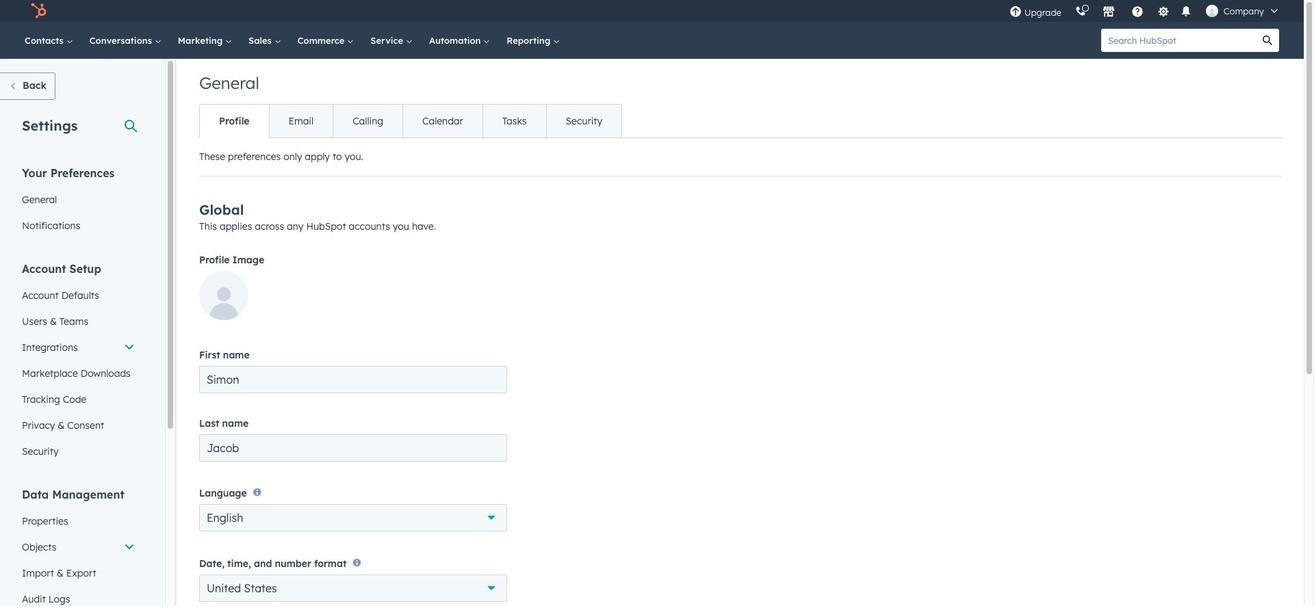 Task type: describe. For each thing, give the bounding box(es) containing it.
data management element
[[14, 487, 143, 607]]



Task type: locate. For each thing, give the bounding box(es) containing it.
account setup element
[[14, 262, 143, 465]]

menu
[[1003, 0, 1288, 22]]

simon jacob image
[[1206, 5, 1218, 17]]

navigation
[[199, 104, 622, 138]]

your preferences element
[[14, 166, 143, 239]]

marketplaces image
[[1103, 6, 1115, 18]]

Search HubSpot search field
[[1102, 29, 1256, 52]]

None text field
[[199, 366, 507, 394], [199, 435, 507, 462], [199, 366, 507, 394], [199, 435, 507, 462]]



Task type: vqa. For each thing, say whether or not it's contained in the screenshot.
January - December within the button
no



